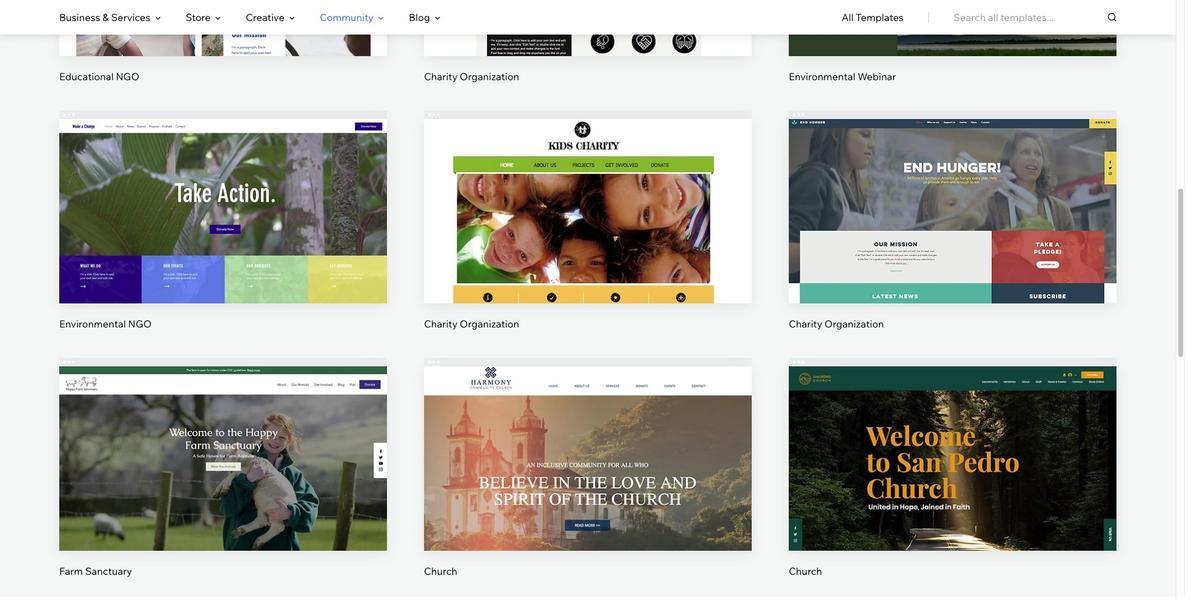 Task type: locate. For each thing, give the bounding box(es) containing it.
charity organization group containing charity organization
[[424, 0, 752, 84]]

blog
[[409, 11, 430, 23]]

ngo for educational ngo
[[116, 71, 139, 83]]

view for 2nd the communities website templates - church image from right
[[576, 476, 599, 488]]

church for first the communities website templates - church image from the right
[[789, 565, 822, 578]]

farm sanctuary group
[[59, 358, 387, 578]]

view button for 2nd the communities website templates - church image from right
[[559, 467, 617, 497]]

church group
[[424, 358, 752, 578], [789, 358, 1117, 578]]

business & services
[[59, 11, 150, 23]]

0 horizontal spatial communities website templates - church image
[[424, 367, 752, 551]]

edit button for 2nd church group from left
[[923, 426, 982, 455]]

environmental webinar group
[[789, 0, 1117, 84]]

edit button inside farm sanctuary group
[[194, 426, 252, 455]]

1 vertical spatial environmental
[[59, 318, 126, 330]]

view button
[[194, 220, 252, 250], [559, 220, 617, 250], [923, 220, 982, 250], [194, 467, 252, 497], [559, 467, 617, 497], [923, 467, 982, 497]]

None search field
[[954, 0, 1117, 35]]

all templates
[[842, 11, 904, 23]]

view for first the communities website templates - church image from the right
[[941, 476, 964, 488]]

view button inside farm sanctuary group
[[194, 467, 252, 497]]

1 vertical spatial ngo
[[128, 318, 152, 330]]

view
[[212, 229, 235, 241], [576, 229, 599, 241], [941, 229, 964, 241], [212, 476, 235, 488], [576, 476, 599, 488], [941, 476, 964, 488]]

edit button
[[194, 178, 252, 208], [559, 178, 617, 208], [923, 178, 982, 208], [194, 426, 252, 455], [559, 426, 617, 455], [923, 426, 982, 455]]

view inside farm sanctuary group
[[212, 476, 235, 488]]

charity
[[424, 71, 458, 83], [424, 318, 458, 330], [789, 318, 822, 330]]

0 vertical spatial ngo
[[116, 71, 139, 83]]

environmental for environmental webinar
[[789, 71, 855, 83]]

edit button inside environmental ngo group
[[194, 178, 252, 208]]

0 horizontal spatial church
[[424, 565, 457, 578]]

2 church from the left
[[789, 565, 822, 578]]

charity organization
[[424, 71, 519, 83], [424, 318, 519, 330], [789, 318, 884, 330]]

view inside environmental ngo group
[[212, 229, 235, 241]]

Search search field
[[954, 0, 1117, 35]]

view button for communities website templates - environmental ngo image
[[194, 220, 252, 250]]

1 horizontal spatial church group
[[789, 358, 1117, 578]]

0 horizontal spatial environmental
[[59, 318, 126, 330]]

view button for first the communities website templates - church image from the right
[[923, 467, 982, 497]]

1 church from the left
[[424, 565, 457, 578]]

0 horizontal spatial church group
[[424, 358, 752, 578]]

1 horizontal spatial communities website templates - church image
[[789, 367, 1117, 551]]

environmental
[[789, 71, 855, 83], [59, 318, 126, 330]]

view button inside environmental ngo group
[[194, 220, 252, 250]]

edit inside environmental ngo group
[[214, 187, 232, 199]]

1 horizontal spatial church
[[789, 565, 822, 578]]

sanctuary
[[85, 565, 132, 578]]

communities website templates - environmental ngo image
[[59, 119, 387, 304]]

educational ngo
[[59, 71, 139, 83]]

organization inside group
[[460, 71, 519, 83]]

edit inside farm sanctuary group
[[214, 434, 232, 446]]

0 vertical spatial environmental
[[789, 71, 855, 83]]

communities website templates - environmental webinar image
[[789, 0, 1117, 56]]

communities website templates - educational ngo image
[[59, 0, 387, 56]]

categories. use the left and right arrow keys to navigate the menu element
[[0, 0, 1176, 35]]

creative
[[246, 11, 284, 23]]

all templates link
[[842, 1, 904, 34]]

view button for communities website templates - farm sanctuary image on the left bottom of page
[[194, 467, 252, 497]]

church
[[424, 565, 457, 578], [789, 565, 822, 578]]

communities website templates - charity organization image
[[424, 0, 752, 56], [424, 119, 752, 304], [789, 119, 1117, 304]]

organization
[[460, 71, 519, 83], [460, 318, 519, 330], [824, 318, 884, 330]]

1 communities website templates - church image from the left
[[424, 367, 752, 551]]

charity organization group
[[424, 0, 752, 84], [424, 111, 752, 331], [789, 111, 1117, 331]]

all
[[842, 11, 854, 23]]

communities website templates - church image
[[424, 367, 752, 551], [789, 367, 1117, 551]]

edit
[[214, 187, 232, 199], [579, 187, 597, 199], [943, 187, 962, 199], [214, 434, 232, 446], [579, 434, 597, 446], [943, 434, 962, 446]]

1 horizontal spatial environmental
[[789, 71, 855, 83]]

ngo
[[116, 71, 139, 83], [128, 318, 152, 330]]

edit for 2nd the communities website templates - church image from right
[[579, 434, 597, 446]]

edit button for farm sanctuary group
[[194, 426, 252, 455]]

view for communities website templates - farm sanctuary image on the left bottom of page
[[212, 476, 235, 488]]



Task type: vqa. For each thing, say whether or not it's contained in the screenshot.
Edit button
yes



Task type: describe. For each thing, give the bounding box(es) containing it.
business
[[59, 11, 100, 23]]

edit button for first church group
[[559, 426, 617, 455]]

environmental for environmental ngo
[[59, 318, 126, 330]]

environmental ngo group
[[59, 111, 387, 331]]

community
[[320, 11, 374, 23]]

1 church group from the left
[[424, 358, 752, 578]]

ngo for environmental ngo
[[128, 318, 152, 330]]

2 communities website templates - church image from the left
[[789, 367, 1117, 551]]

store
[[186, 11, 211, 23]]

2 church group from the left
[[789, 358, 1117, 578]]

church for 2nd the communities website templates - church image from right
[[424, 565, 457, 578]]

environmental webinar
[[789, 71, 896, 83]]

templates
[[856, 11, 904, 23]]

&
[[102, 11, 109, 23]]

farm sanctuary
[[59, 565, 132, 578]]

farm
[[59, 565, 83, 578]]

webinar
[[858, 71, 896, 83]]

categories by subject element
[[59, 1, 441, 34]]

edit for communities website templates - farm sanctuary image on the left bottom of page
[[214, 434, 232, 446]]

services
[[111, 11, 150, 23]]

educational ngo group
[[59, 0, 387, 84]]

environmental ngo
[[59, 318, 152, 330]]

edit for first the communities website templates - church image from the right
[[943, 434, 962, 446]]

edit button for environmental ngo group
[[194, 178, 252, 208]]

view for communities website templates - environmental ngo image
[[212, 229, 235, 241]]

edit for communities website templates - environmental ngo image
[[214, 187, 232, 199]]

educational
[[59, 71, 114, 83]]

communities website templates - farm sanctuary image
[[59, 367, 387, 551]]



